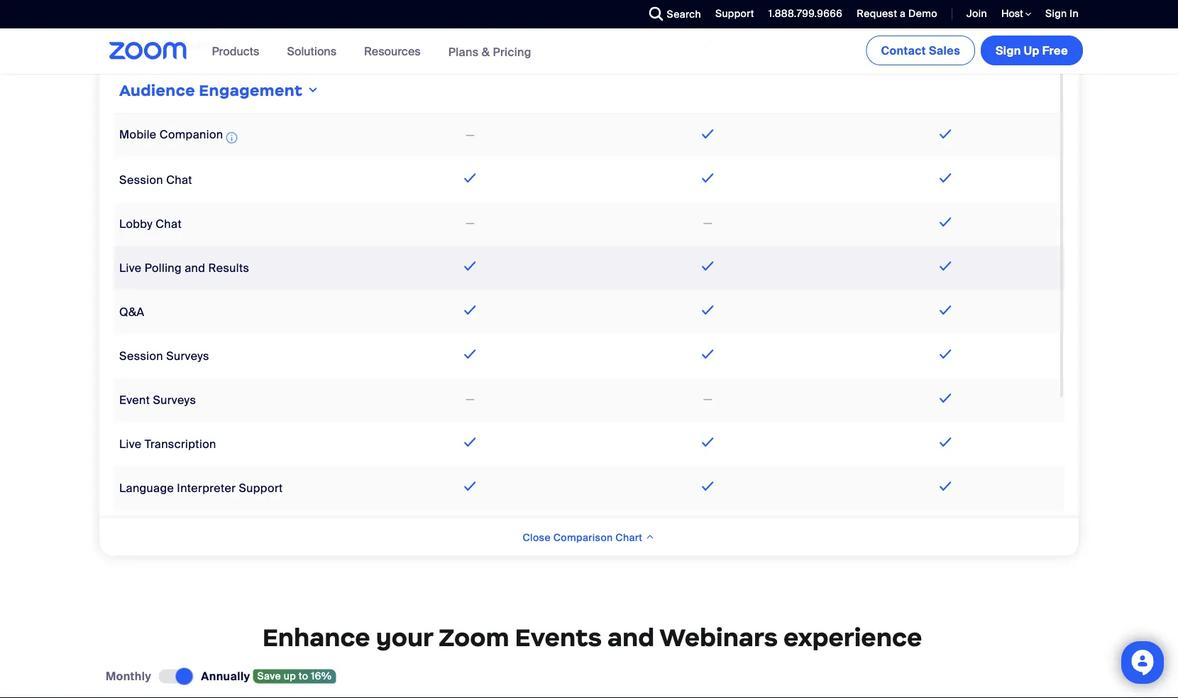 Task type: vqa. For each thing, say whether or not it's contained in the screenshot.
application
no



Task type: describe. For each thing, give the bounding box(es) containing it.
mobile companion application
[[119, 128, 240, 146]]

transcription
[[145, 437, 216, 451]]

enhance your zoom events and webinars experience
[[262, 622, 923, 653]]

lobby chat
[[119, 216, 182, 231]]

monthly
[[106, 669, 151, 684]]

sign in
[[1046, 7, 1079, 20]]

experience
[[784, 622, 923, 653]]

annually save up to 16%
[[201, 669, 332, 684]]

enhance
[[262, 622, 371, 653]]

polling
[[145, 260, 182, 275]]

surveys for event surveys
[[153, 393, 196, 407]]

0 vertical spatial not included image
[[464, 127, 477, 144]]

solutions
[[287, 44, 337, 59]]

mobile companion image
[[226, 129, 237, 146]]

save
[[257, 670, 281, 683]]

companion
[[160, 128, 223, 143]]

not included image for lobby chat
[[464, 215, 477, 232]]

0 horizontal spatial support
[[239, 481, 283, 496]]

0 vertical spatial support
[[716, 7, 755, 20]]

your
[[376, 622, 433, 653]]

search
[[667, 7, 702, 21]]

meetings navigation
[[864, 28, 1086, 68]]

join link left host
[[957, 0, 991, 28]]

lobby
[[119, 216, 153, 231]]

right image
[[306, 85, 320, 96]]

&
[[482, 44, 490, 59]]

sign for sign in
[[1046, 7, 1068, 20]]

live polling and results
[[119, 260, 250, 275]]

free
[[1043, 43, 1069, 58]]

chat for session chat
[[166, 172, 192, 187]]

a
[[900, 7, 906, 20]]

language
[[119, 481, 174, 496]]

close comparison chart
[[523, 531, 646, 544]]

sales
[[930, 43, 961, 58]]

banner containing contact sales
[[92, 28, 1086, 75]]

session surveys
[[119, 349, 209, 363]]

sign up free button
[[981, 36, 1084, 65]]

1 horizontal spatial not included image
[[701, 391, 715, 408]]

plans & pricing
[[449, 44, 532, 59]]

mobile
[[119, 128, 157, 143]]

audience engagement
[[119, 81, 303, 100]]

host button
[[1002, 7, 1032, 21]]

sign up free
[[996, 43, 1069, 58]]

engagement
[[199, 81, 303, 100]]

close
[[523, 531, 551, 544]]

comparison
[[554, 531, 613, 544]]

session chat
[[119, 172, 192, 187]]

contact
[[882, 43, 927, 58]]

products button
[[212, 28, 266, 74]]

products
[[212, 44, 259, 59]]

event
[[119, 393, 150, 407]]

results
[[208, 260, 250, 275]]

zoom logo image
[[109, 42, 187, 60]]



Task type: locate. For each thing, give the bounding box(es) containing it.
16%
[[311, 670, 332, 683]]

0 vertical spatial chat
[[166, 172, 192, 187]]

1 vertical spatial session
[[119, 172, 163, 187]]

1 horizontal spatial sign
[[1046, 7, 1068, 20]]

1 live from the top
[[119, 260, 142, 275]]

2 live from the top
[[119, 437, 142, 451]]

0 horizontal spatial sign
[[996, 43, 1022, 58]]

and
[[185, 260, 205, 275], [608, 622, 655, 653]]

0 vertical spatial surveys
[[166, 349, 209, 363]]

product information navigation
[[201, 28, 542, 75]]

chart
[[616, 531, 643, 544]]

surveys for session surveys
[[166, 349, 209, 363]]

pricing
[[493, 44, 532, 59]]

not included image
[[464, 215, 477, 232], [701, 215, 715, 232], [464, 391, 477, 408]]

support right interpreter
[[239, 481, 283, 496]]

solutions button
[[287, 28, 343, 74]]

plans
[[449, 44, 479, 59]]

resources button
[[364, 28, 427, 74]]

1 horizontal spatial and
[[608, 622, 655, 653]]

1 horizontal spatial resources
[[364, 44, 421, 59]]

audience
[[119, 81, 195, 100]]

1 vertical spatial sign
[[996, 43, 1022, 58]]

contact sales link
[[867, 36, 976, 65]]

session up lobby
[[119, 172, 163, 187]]

1.888.799.9666 button
[[758, 0, 847, 28], [769, 7, 843, 20]]

webinars
[[660, 622, 778, 653]]

surveys right event
[[153, 393, 196, 407]]

request a demo link
[[847, 0, 942, 28], [857, 7, 938, 20]]

event surveys
[[119, 393, 196, 407]]

support right search
[[716, 7, 755, 20]]

1 vertical spatial and
[[608, 622, 655, 653]]

3 session from the top
[[119, 349, 163, 363]]

session for session chat
[[119, 172, 163, 187]]

demo
[[909, 7, 938, 20]]

support
[[716, 7, 755, 20], [239, 481, 283, 496]]

join link up meetings navigation
[[967, 7, 988, 20]]

live transcription
[[119, 437, 216, 451]]

sign
[[1046, 7, 1068, 20], [996, 43, 1022, 58]]

live
[[119, 260, 142, 275], [119, 437, 142, 451]]

sign inside button
[[996, 43, 1022, 58]]

session resources
[[119, 38, 225, 53]]

sign in link
[[1035, 0, 1086, 28], [1046, 7, 1079, 20]]

1 horizontal spatial support
[[716, 7, 755, 20]]

audience engagement cell
[[114, 74, 1065, 108]]

resources inside dropdown button
[[364, 44, 421, 59]]

included image
[[699, 0, 718, 9], [699, 126, 718, 143], [937, 126, 956, 143], [461, 170, 480, 187], [937, 214, 956, 231], [937, 258, 956, 275], [937, 302, 956, 319], [461, 346, 480, 363], [461, 434, 480, 451], [699, 478, 718, 495]]

not included image
[[464, 127, 477, 144], [701, 391, 715, 408]]

session for session surveys
[[119, 349, 163, 363]]

chat
[[166, 172, 192, 187], [156, 216, 182, 231]]

0 horizontal spatial not included image
[[464, 127, 477, 144]]

0 horizontal spatial and
[[185, 260, 205, 275]]

resources
[[166, 38, 225, 53], [364, 44, 421, 59]]

0 horizontal spatial resources
[[166, 38, 225, 53]]

contact sales
[[882, 43, 961, 58]]

join
[[967, 7, 988, 20]]

mobile companion
[[119, 128, 223, 143]]

0 vertical spatial sign
[[1046, 7, 1068, 20]]

support link
[[705, 0, 758, 28], [716, 7, 755, 20]]

1 vertical spatial surveys
[[153, 393, 196, 407]]

up
[[284, 670, 296, 683]]

session for session resources
[[119, 38, 163, 53]]

in
[[1070, 7, 1079, 20]]

2 session from the top
[[119, 172, 163, 187]]

request a demo
[[857, 7, 938, 20]]

events
[[515, 622, 602, 653]]

chat for lobby chat
[[156, 216, 182, 231]]

sign for sign up free
[[996, 43, 1022, 58]]

session up event
[[119, 349, 163, 363]]

surveys up event surveys
[[166, 349, 209, 363]]

included image
[[937, 0, 956, 9], [699, 36, 718, 53], [937, 36, 956, 53], [699, 170, 718, 187], [937, 170, 956, 187], [461, 258, 480, 275], [699, 258, 718, 275], [461, 302, 480, 319], [699, 302, 718, 319], [699, 346, 718, 363], [937, 346, 956, 363], [937, 390, 956, 407], [699, 434, 718, 451], [937, 434, 956, 451], [461, 478, 480, 495], [937, 478, 956, 495]]

sign left in
[[1046, 7, 1068, 20]]

1 vertical spatial chat
[[156, 216, 182, 231]]

1 vertical spatial not included image
[[701, 391, 715, 408]]

live for live transcription
[[119, 437, 142, 451]]

1 vertical spatial live
[[119, 437, 142, 451]]

search button
[[639, 0, 705, 28]]

zoom
[[439, 622, 510, 653]]

plans & pricing link
[[449, 44, 532, 59], [449, 44, 532, 59]]

live for live polling and results
[[119, 260, 142, 275]]

join link
[[957, 0, 991, 28], [967, 7, 988, 20]]

0 vertical spatial live
[[119, 260, 142, 275]]

0 vertical spatial session
[[119, 38, 163, 53]]

chat right lobby
[[156, 216, 182, 231]]

banner
[[92, 28, 1086, 75]]

chat down mobile companion application
[[166, 172, 192, 187]]

cell
[[352, 31, 589, 62], [114, 511, 352, 555], [352, 511, 589, 555], [589, 511, 827, 555], [827, 511, 1065, 555]]

not included image for event surveys
[[464, 391, 477, 408]]

q&a
[[119, 304, 145, 319]]

annually
[[201, 669, 250, 684]]

live left "polling"
[[119, 260, 142, 275]]

host
[[1002, 7, 1026, 20]]

surveys
[[166, 349, 209, 363], [153, 393, 196, 407]]

session
[[119, 38, 163, 53], [119, 172, 163, 187], [119, 349, 163, 363]]

1 vertical spatial support
[[239, 481, 283, 496]]

interpreter
[[177, 481, 236, 496]]

session up audience
[[119, 38, 163, 53]]

language interpreter support
[[119, 481, 283, 496]]

to
[[299, 670, 309, 683]]

0 vertical spatial and
[[185, 260, 205, 275]]

2 vertical spatial session
[[119, 349, 163, 363]]

request
[[857, 7, 898, 20]]

up
[[1024, 43, 1040, 58]]

live down event
[[119, 437, 142, 451]]

1 session from the top
[[119, 38, 163, 53]]

1.888.799.9666
[[769, 7, 843, 20]]

sign left up at the top right
[[996, 43, 1022, 58]]



